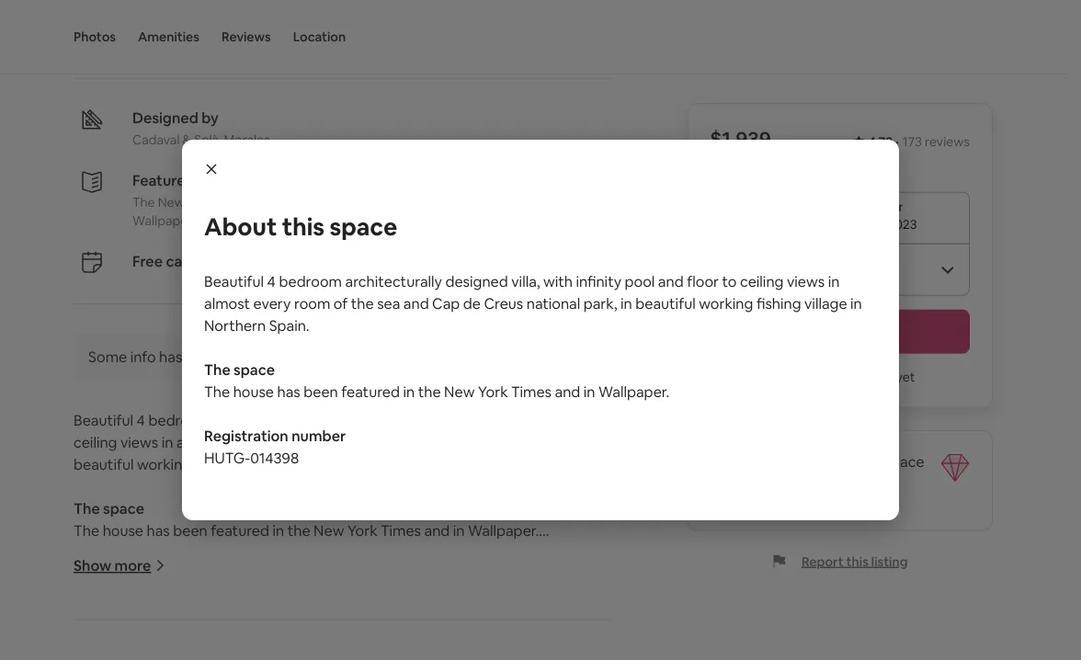 Task type: describe. For each thing, give the bounding box(es) containing it.
about
[[204, 212, 277, 242]]

cap inside about this space dialog
[[432, 294, 460, 313]]

0 horizontal spatial with
[[413, 411, 442, 429]]

wallpaper*,
[[132, 212, 201, 229]]

de inside about this space dialog
[[463, 294, 481, 313]]

registration
[[204, 426, 289, 445]]

pool inside about this space dialog
[[625, 272, 655, 291]]

1 vertical spatial cap
[[405, 433, 433, 451]]

2 vertical spatial york
[[348, 521, 378, 540]]

0 horizontal spatial beautiful
[[74, 455, 134, 474]]

1 vertical spatial pool
[[494, 411, 525, 429]]

3 baths
[[294, 35, 343, 54]]

almost inside about this space dialog
[[204, 294, 250, 313]]

show more button
[[74, 556, 166, 575]]

1 vertical spatial to
[[592, 411, 607, 429]]

0 horizontal spatial space
[[103, 499, 144, 518]]

1 vertical spatial park,
[[556, 433, 590, 451]]

infinity inside about this space dialog
[[576, 272, 622, 291]]

12/12/2023 button
[[710, 192, 970, 243]]

amenities
[[138, 29, 200, 45]]

&
[[183, 131, 191, 148]]

charged
[[844, 368, 894, 385]]

architecturally inside about this space dialog
[[345, 272, 442, 291]]

1 vertical spatial house
[[103, 521, 143, 540]]

featured inside about this space dialog
[[342, 382, 400, 401]]

new inside featured in the new york times, january 2014 wallpaper*, may 2015
[[158, 194, 185, 210]]

location button
[[293, 0, 346, 74]]

1 vertical spatial of
[[306, 433, 320, 451]]

4 inside about this space dialog
[[267, 272, 276, 291]]

floor inside about this space dialog
[[687, 272, 719, 291]]

report this listing
[[802, 553, 908, 570]]

times inside about this space dialog
[[512, 382, 552, 401]]

sea inside about this space dialog
[[377, 294, 400, 313]]

ceiling inside about this space dialog
[[740, 272, 784, 291]]

3
[[294, 35, 302, 54]]

on
[[710, 471, 728, 490]]

0 horizontal spatial village
[[243, 455, 285, 474]]

1 horizontal spatial spain.
[[369, 455, 409, 474]]

automatically
[[223, 347, 315, 366]]

1 horizontal spatial ·
[[232, 35, 235, 54]]

0 horizontal spatial ·
[[140, 35, 144, 54]]

8
[[379, 251, 388, 270]]

been inside about this space dialog
[[304, 382, 338, 401]]

report
[[802, 553, 844, 570]]

cancellation
[[166, 251, 250, 270]]

northern inside about this space dialog
[[204, 316, 266, 335]]

airbnb
[[731, 471, 777, 490]]

be
[[826, 368, 841, 385]]

booked.
[[710, 489, 766, 508]]

beautiful 4 bedroom architecturally designed villa, with infinity pool and floor to ceiling views in almost every room of the sea and cap de creus national park, in beautiful working fishing village in northern spain. inside about this space dialog
[[204, 272, 863, 335]]

1 vertical spatial floor
[[557, 411, 589, 429]]

beautiful inside about this space dialog
[[636, 294, 696, 313]]

before
[[253, 251, 300, 270]]

to inside about this space dialog
[[723, 272, 737, 291]]

2 horizontal spatial ·
[[896, 133, 899, 150]]

1 vertical spatial designed
[[315, 411, 378, 429]]

location
[[293, 29, 346, 45]]

2 vertical spatial new
[[314, 521, 344, 540]]

national inside about this space dialog
[[527, 294, 581, 313]]

listing
[[872, 553, 908, 570]]

number
[[292, 426, 346, 445]]

entire home hosted by geoff
[[74, 3, 347, 29]]

amenities button
[[138, 0, 200, 74]]

1 vertical spatial times
[[381, 521, 421, 540]]

cadaval
[[132, 131, 180, 148]]

morales
[[224, 131, 270, 148]]

1 vertical spatial room
[[267, 433, 303, 451]]

info
[[130, 347, 156, 366]]

hutg-
[[204, 448, 251, 467]]

1 vertical spatial almost
[[177, 433, 223, 451]]

0 horizontal spatial working
[[137, 455, 191, 474]]

show more
[[74, 556, 151, 575]]

0 vertical spatial been
[[186, 347, 220, 366]]

4.72
[[869, 133, 893, 150]]

free
[[132, 251, 163, 270]]

home
[[134, 3, 188, 29]]

0 horizontal spatial fishing
[[195, 455, 239, 474]]

yet
[[896, 368, 916, 385]]

you won't be charged yet
[[765, 368, 916, 385]]

fully
[[842, 471, 870, 490]]

10 guests · 4 bedrooms · 5 beds
[[74, 35, 284, 54]]

november
[[303, 251, 376, 270]]

this for about
[[282, 212, 325, 242]]

geoff's place on airbnb is usually fully booked.
[[710, 453, 925, 508]]

1 vertical spatial beautiful 4 bedroom architecturally designed villa, with infinity pool and floor to ceiling views in almost every room of the sea and cap de creus national park, in beautiful working fishing village in northern spain.
[[74, 411, 610, 474]]

1 vertical spatial creus
[[457, 433, 496, 451]]

show
[[74, 556, 111, 575]]

baths
[[305, 35, 343, 54]]

hosted
[[193, 3, 260, 29]]

about this space dialog
[[182, 140, 900, 521]]

2014
[[308, 194, 335, 210]]

$1,939
[[710, 126, 772, 152]]

10
[[74, 35, 89, 54]]

1 horizontal spatial space
[[234, 360, 275, 379]]

photos button
[[74, 0, 116, 74]]

by geoff
[[264, 3, 347, 29]]



Task type: vqa. For each thing, say whether or not it's contained in the screenshot.
the bottommost Cap
yes



Task type: locate. For each thing, give the bounding box(es) containing it.
0 vertical spatial spain.
[[269, 316, 310, 335]]

about this space
[[204, 212, 398, 242]]

2 horizontal spatial new
[[444, 382, 475, 401]]

1 horizontal spatial villa,
[[512, 272, 540, 291]]

sea right number
[[350, 433, 373, 451]]

has up more
[[147, 521, 170, 540]]

designed inside about this space dialog
[[446, 272, 508, 291]]

fishing down registration on the left
[[195, 455, 239, 474]]

architecturally up 014398
[[215, 411, 312, 429]]

0 vertical spatial fishing
[[757, 294, 802, 313]]

1 horizontal spatial village
[[805, 294, 848, 313]]

solà-
[[194, 131, 224, 148]]

1 horizontal spatial architecturally
[[345, 272, 442, 291]]

house
[[233, 382, 274, 401], [103, 521, 143, 540]]

this down the 2014
[[282, 212, 325, 242]]

has down automatically on the bottom left of the page
[[277, 382, 301, 401]]

0 vertical spatial creus
[[484, 294, 524, 313]]

every down before
[[254, 294, 291, 313]]

1 horizontal spatial bedroom
[[279, 272, 342, 291]]

5
[[239, 35, 247, 54]]

villa, inside about this space dialog
[[512, 272, 540, 291]]

of inside about this space dialog
[[334, 294, 348, 313]]

0 horizontal spatial 4
[[137, 411, 145, 429]]

1 horizontal spatial this
[[847, 553, 869, 570]]

0 horizontal spatial times
[[381, 521, 421, 540]]

1 horizontal spatial beautiful
[[204, 272, 264, 291]]

beautiful
[[204, 272, 264, 291], [74, 411, 133, 429]]

4
[[147, 35, 156, 54], [267, 272, 276, 291], [137, 411, 145, 429]]

wallpaper. inside about this space dialog
[[599, 382, 670, 401]]

bedroom up hutg-
[[148, 411, 212, 429]]

featured
[[132, 170, 195, 189]]

0 vertical spatial times
[[512, 382, 552, 401]]

beds
[[250, 35, 284, 54]]

house down some info has been automatically translated. at the left bottom of page
[[233, 382, 274, 401]]

reviews
[[222, 29, 271, 45]]

0 vertical spatial northern
[[204, 316, 266, 335]]

with inside about this space dialog
[[544, 272, 573, 291]]

1 horizontal spatial pool
[[625, 272, 655, 291]]

2015
[[231, 212, 258, 229]]

0 horizontal spatial of
[[306, 433, 320, 451]]

the
[[351, 294, 374, 313], [418, 382, 441, 401], [324, 433, 346, 451], [288, 521, 311, 540]]

of right 014398
[[306, 433, 320, 451]]

beautiful inside about this space dialog
[[204, 272, 264, 291]]

designed
[[446, 272, 508, 291], [315, 411, 378, 429]]

village
[[805, 294, 848, 313], [243, 455, 285, 474]]

0 horizontal spatial infinity
[[446, 411, 491, 429]]

every left number
[[226, 433, 263, 451]]

0 horizontal spatial featured
[[211, 521, 270, 540]]

every
[[254, 294, 291, 313], [226, 433, 263, 451]]

sea
[[377, 294, 400, 313], [350, 433, 373, 451]]

1 vertical spatial views
[[120, 433, 158, 451]]

has
[[159, 347, 182, 366], [277, 382, 301, 401], [147, 521, 170, 540]]

space up 8
[[330, 212, 398, 242]]

1 horizontal spatial new
[[314, 521, 344, 540]]

room right hutg-
[[267, 433, 303, 451]]

0 vertical spatial national
[[527, 294, 581, 313]]

house up show more button
[[103, 521, 143, 540]]

0 vertical spatial villa,
[[512, 272, 540, 291]]

featured down the 'translated.'
[[342, 382, 400, 401]]

0 horizontal spatial de
[[436, 433, 453, 451]]

fishing inside about this space dialog
[[757, 294, 802, 313]]

1 horizontal spatial infinity
[[576, 272, 622, 291]]

you
[[765, 368, 787, 385]]

beautiful down the free cancellation before november 8
[[204, 272, 264, 291]]

this left the listing
[[847, 553, 869, 570]]

place
[[888, 453, 925, 471]]

· right guests
[[140, 35, 144, 54]]

0 vertical spatial 4
[[147, 35, 156, 54]]

bedroom
[[279, 272, 342, 291], [148, 411, 212, 429]]

has inside about this space dialog
[[277, 382, 301, 401]]

1 vertical spatial national
[[499, 433, 553, 451]]

geoff's
[[836, 453, 885, 471]]

1 vertical spatial featured
[[211, 521, 270, 540]]

0 horizontal spatial pool
[[494, 411, 525, 429]]

pool
[[625, 272, 655, 291], [494, 411, 525, 429]]

4 down home
[[147, 35, 156, 54]]

1 vertical spatial beautiful
[[74, 411, 133, 429]]

the
[[132, 194, 155, 210], [204, 360, 231, 379], [204, 382, 230, 401], [74, 499, 100, 518], [74, 521, 99, 540]]

1 vertical spatial fishing
[[195, 455, 239, 474]]

1 horizontal spatial to
[[723, 272, 737, 291]]

1 vertical spatial architecturally
[[215, 411, 312, 429]]

with
[[544, 272, 573, 291], [413, 411, 442, 429]]

the space the house has been featured in the new york times and in wallpaper. inside about this space dialog
[[204, 360, 670, 401]]

0 vertical spatial de
[[463, 294, 481, 313]]

of
[[334, 294, 348, 313], [306, 433, 320, 451]]

views down info
[[120, 433, 158, 451]]

this inside dialog
[[282, 212, 325, 242]]

0 vertical spatial infinity
[[576, 272, 622, 291]]

house inside about this space dialog
[[233, 382, 274, 401]]

fishing up "you" at the bottom of the page
[[757, 294, 802, 313]]

· left 173 in the top of the page
[[896, 133, 899, 150]]

0 vertical spatial bedroom
[[279, 272, 342, 291]]

space
[[330, 212, 398, 242], [234, 360, 275, 379], [103, 499, 144, 518]]

0 horizontal spatial wallpaper.
[[468, 521, 539, 540]]

working inside about this space dialog
[[699, 294, 754, 313]]

northern
[[204, 316, 266, 335], [304, 455, 365, 474]]

2 vertical spatial been
[[173, 521, 208, 540]]

working
[[699, 294, 754, 313], [137, 455, 191, 474]]

by
[[202, 108, 219, 127]]

173
[[903, 133, 923, 150]]

villa,
[[512, 272, 540, 291], [381, 411, 410, 429]]

1 vertical spatial with
[[413, 411, 442, 429]]

and
[[659, 272, 684, 291], [404, 294, 429, 313], [555, 382, 581, 401], [528, 411, 553, 429], [376, 433, 402, 451], [425, 521, 450, 540]]

2 vertical spatial space
[[103, 499, 144, 518]]

report this listing button
[[773, 553, 908, 570]]

some
[[88, 347, 127, 366]]

4 down info
[[137, 411, 145, 429]]

architecturally down 8
[[345, 272, 442, 291]]

the space the house has been featured in the new york times and in wallpaper.
[[204, 360, 670, 401], [74, 499, 539, 540]]

been right info
[[186, 347, 220, 366]]

014398
[[250, 448, 299, 467]]

1 vertical spatial the space the house has been featured in the new york times and in wallpaper.
[[74, 499, 539, 540]]

creus inside about this space dialog
[[484, 294, 524, 313]]

1 vertical spatial sea
[[350, 433, 373, 451]]

·
[[140, 35, 144, 54], [232, 35, 235, 54], [896, 133, 899, 150]]

national
[[527, 294, 581, 313], [499, 433, 553, 451]]

free cancellation before november 8
[[132, 251, 388, 270]]

1 horizontal spatial beautiful
[[636, 294, 696, 313]]

times
[[512, 382, 552, 401], [381, 521, 421, 540]]

village up the 'be' at right
[[805, 294, 848, 313]]

more
[[115, 556, 151, 575]]

guests
[[92, 35, 137, 54]]

2 horizontal spatial space
[[330, 212, 398, 242]]

to
[[723, 272, 737, 291], [592, 411, 607, 429]]

0 horizontal spatial new
[[158, 194, 185, 210]]

designed by cadaval & solà-morales
[[132, 108, 270, 148]]

1 vertical spatial spain.
[[369, 455, 409, 474]]

space up show more button
[[103, 499, 144, 518]]

architecturally
[[345, 272, 442, 291], [215, 411, 312, 429]]

0 vertical spatial beautiful
[[636, 294, 696, 313]]

room
[[294, 294, 331, 313], [267, 433, 303, 451]]

4 down before
[[267, 272, 276, 291]]

1 horizontal spatial fishing
[[757, 294, 802, 313]]

0 horizontal spatial northern
[[204, 316, 266, 335]]

1 vertical spatial infinity
[[446, 411, 491, 429]]

1 horizontal spatial northern
[[304, 455, 365, 474]]

0 vertical spatial every
[[254, 294, 291, 313]]

bedroom inside about this space dialog
[[279, 272, 342, 291]]

0 vertical spatial cap
[[432, 294, 460, 313]]

reviews button
[[222, 0, 271, 74]]

0 vertical spatial has
[[159, 347, 182, 366]]

almost down cancellation
[[204, 294, 250, 313]]

registration number hutg-014398
[[204, 426, 346, 467]]

1 vertical spatial bedroom
[[148, 411, 212, 429]]

12/12/2023
[[852, 216, 918, 232]]

featured in the new york times, january 2014 wallpaper*, may 2015
[[132, 170, 335, 229]]

village down registration on the left
[[243, 455, 285, 474]]

0 horizontal spatial beautiful
[[74, 411, 133, 429]]

views down 12/12/2023 button on the top right of the page
[[787, 272, 825, 291]]

0 horizontal spatial villa,
[[381, 411, 410, 429]]

won't
[[790, 368, 823, 385]]

0 vertical spatial wallpaper.
[[599, 382, 670, 401]]

almost left 014398
[[177, 433, 223, 451]]

featured down hutg-
[[211, 521, 270, 540]]

0 horizontal spatial bedroom
[[148, 411, 212, 429]]

january
[[258, 194, 305, 210]]

1 vertical spatial northern
[[304, 455, 365, 474]]

almost
[[204, 294, 250, 313], [177, 433, 223, 451]]

room down november
[[294, 294, 331, 313]]

has right info
[[159, 347, 182, 366]]

been up number
[[304, 382, 338, 401]]

1 vertical spatial villa,
[[381, 411, 410, 429]]

1 vertical spatial village
[[243, 455, 285, 474]]

1 horizontal spatial of
[[334, 294, 348, 313]]

new inside about this space dialog
[[444, 382, 475, 401]]

1 horizontal spatial 4
[[147, 35, 156, 54]]

designed
[[132, 108, 198, 127]]

northern up some info has been automatically translated. at the left bottom of page
[[204, 316, 266, 335]]

views inside about this space dialog
[[787, 272, 825, 291]]

sea down 8
[[377, 294, 400, 313]]

0 vertical spatial to
[[723, 272, 737, 291]]

northern down number
[[304, 455, 365, 474]]

featured
[[342, 382, 400, 401], [211, 521, 270, 540]]

bedrooms
[[159, 35, 229, 54]]

this for report
[[847, 553, 869, 570]]

1 horizontal spatial sea
[[377, 294, 400, 313]]

may
[[204, 212, 228, 229]]

0 vertical spatial designed
[[446, 272, 508, 291]]

1 vertical spatial every
[[226, 433, 263, 451]]

0 vertical spatial pool
[[625, 272, 655, 291]]

0 vertical spatial house
[[233, 382, 274, 401]]

bedroom down november
[[279, 272, 342, 291]]

0 horizontal spatial sea
[[350, 433, 373, 451]]

beautiful down some
[[74, 411, 133, 429]]

0 horizontal spatial designed
[[315, 411, 378, 429]]

0 vertical spatial this
[[282, 212, 325, 242]]

room inside about this space dialog
[[294, 294, 331, 313]]

spain. inside about this space dialog
[[269, 316, 310, 335]]

creus
[[484, 294, 524, 313], [457, 433, 496, 451]]

2 horizontal spatial york
[[478, 382, 508, 401]]

village inside about this space dialog
[[805, 294, 848, 313]]

0 vertical spatial sea
[[377, 294, 400, 313]]

2 vertical spatial 4
[[137, 411, 145, 429]]

ceiling
[[740, 272, 784, 291], [74, 433, 117, 451]]

the inside featured in the new york times, january 2014 wallpaper*, may 2015
[[132, 194, 155, 210]]

new
[[158, 194, 185, 210], [444, 382, 475, 401], [314, 521, 344, 540]]

every inside about this space dialog
[[254, 294, 291, 313]]

0 horizontal spatial floor
[[557, 411, 589, 429]]

1 horizontal spatial with
[[544, 272, 573, 291]]

floor
[[687, 272, 719, 291], [557, 411, 589, 429]]

times,
[[217, 194, 255, 210]]

york
[[188, 194, 214, 210], [478, 382, 508, 401], [348, 521, 378, 540]]

2 vertical spatial has
[[147, 521, 170, 540]]

1 horizontal spatial de
[[463, 294, 481, 313]]

0 vertical spatial the space the house has been featured in the new york times and in wallpaper.
[[204, 360, 670, 401]]

1 vertical spatial working
[[137, 455, 191, 474]]

of down november
[[334, 294, 348, 313]]

york inside featured in the new york times, january 2014 wallpaper*, may 2015
[[188, 194, 214, 210]]

1 vertical spatial been
[[304, 382, 338, 401]]

1 horizontal spatial floor
[[687, 272, 719, 291]]

translated.
[[318, 347, 390, 366]]

entire
[[74, 3, 129, 29]]

0 vertical spatial almost
[[204, 294, 250, 313]]

0 horizontal spatial ceiling
[[74, 433, 117, 451]]

space up registration on the left
[[234, 360, 275, 379]]

0 horizontal spatial architecturally
[[215, 411, 312, 429]]

been down hutg-
[[173, 521, 208, 540]]

york inside about this space dialog
[[478, 382, 508, 401]]

this
[[282, 212, 325, 242], [847, 553, 869, 570]]

4.72 · 173 reviews
[[869, 133, 970, 150]]

spain.
[[269, 316, 310, 335], [369, 455, 409, 474]]

usually
[[793, 471, 839, 490]]

in inside featured in the new york times, january 2014 wallpaper*, may 2015
[[198, 170, 210, 189]]

0 vertical spatial york
[[188, 194, 214, 210]]

1 horizontal spatial ceiling
[[740, 272, 784, 291]]

1 vertical spatial de
[[436, 433, 453, 451]]

photos
[[74, 29, 116, 45]]

park, inside about this space dialog
[[584, 294, 618, 313]]

0 vertical spatial views
[[787, 272, 825, 291]]

· left 5 at top left
[[232, 35, 235, 54]]

views
[[787, 272, 825, 291], [120, 433, 158, 451]]

is
[[780, 471, 790, 490]]

reviews
[[925, 133, 970, 150]]

some info has been automatically translated.
[[88, 347, 390, 366]]

1 vertical spatial ceiling
[[74, 433, 117, 451]]

0 vertical spatial of
[[334, 294, 348, 313]]



